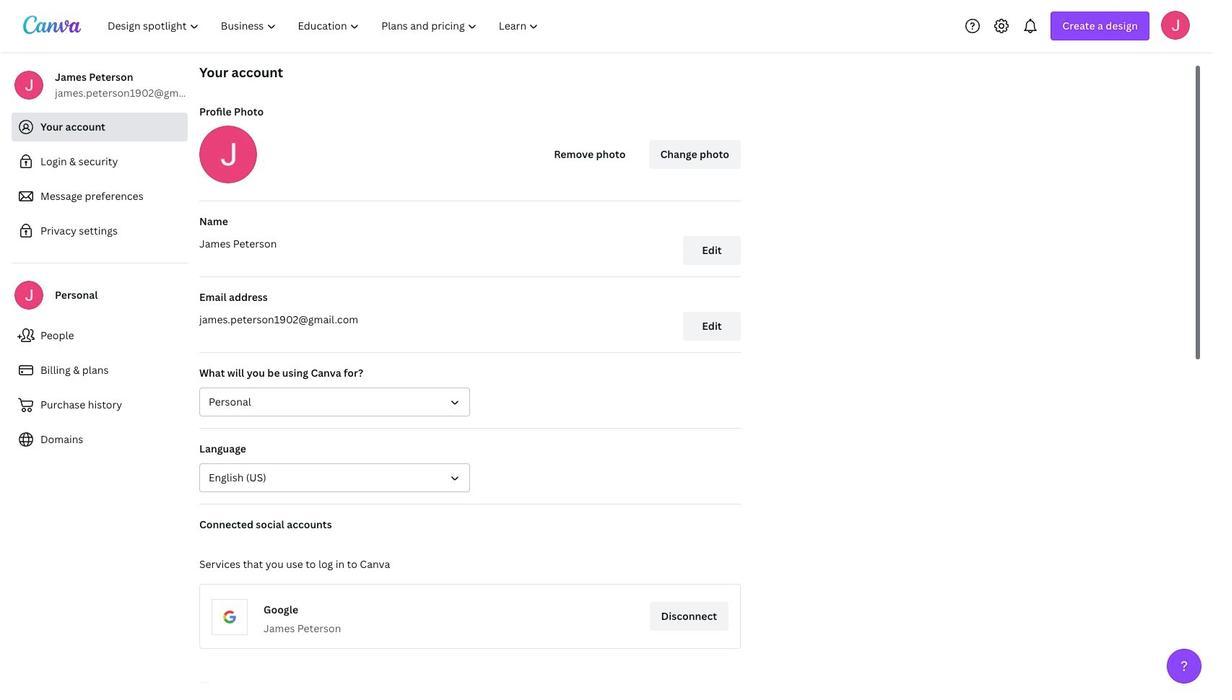 Task type: vqa. For each thing, say whether or not it's contained in the screenshot.
unique
no



Task type: locate. For each thing, give the bounding box(es) containing it.
james peterson image
[[1162, 10, 1191, 39]]

None button
[[199, 388, 470, 417]]



Task type: describe. For each thing, give the bounding box(es) containing it.
top level navigation element
[[98, 12, 552, 40]]

Language: English (US) button
[[199, 464, 470, 493]]



